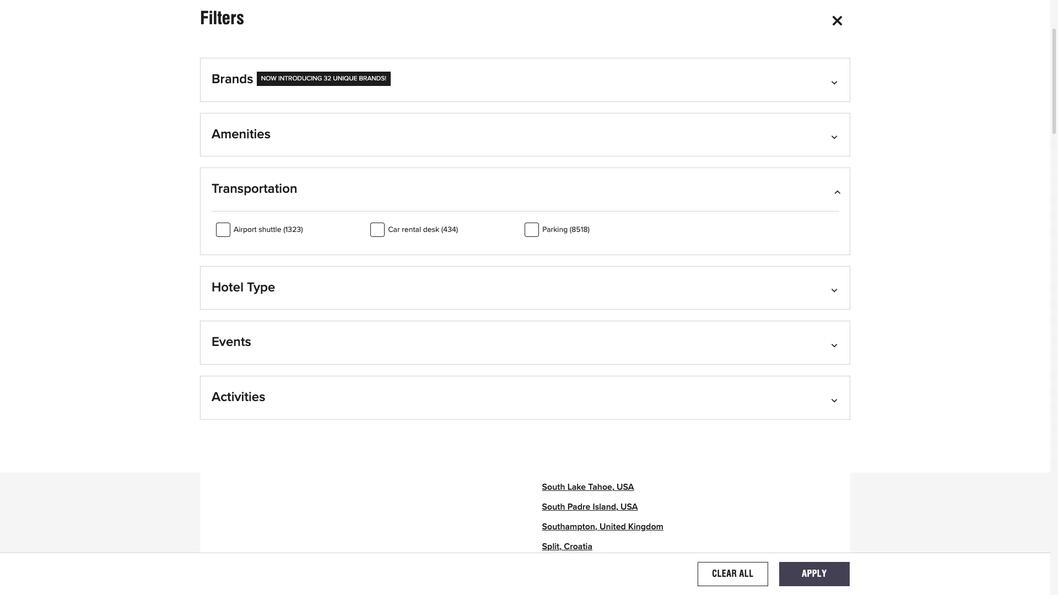 Task type: vqa. For each thing, say whether or not it's contained in the screenshot.
Skopje,
no



Task type: describe. For each thing, give the bounding box(es) containing it.
events heading
[[212, 335, 839, 365]]

now
[[261, 76, 277, 82]]

amenities heading
[[212, 127, 839, 156]]

lake
[[568, 483, 586, 492]]

city,
[[566, 265, 584, 274]]

(8518)
[[570, 226, 590, 234]]

southampton, united kingdom
[[542, 523, 664, 532]]

south for south padre island, usa
[[542, 503, 566, 512]]

all
[[740, 569, 754, 579]]

sofia, bulgaria
[[542, 364, 599, 373]]

transportation heading
[[212, 182, 839, 211]]

bulgaria
[[567, 364, 599, 373]]

south for south lake tahoe, usa
[[542, 483, 566, 492]]

sintra, portugal link
[[542, 225, 603, 234]]

usa for island,
[[621, 503, 638, 512]]

car
[[388, 226, 400, 234]]

airport shuttle (1323)
[[234, 226, 303, 234]]

usa for tahoe,
[[617, 483, 634, 492]]

sioux
[[542, 265, 564, 274]]

transportation
[[212, 183, 298, 196]]

split, croatia
[[542, 543, 593, 552]]

southampton, united kingdom link
[[542, 523, 664, 532]]

south padre island, usa link
[[542, 503, 638, 512]]

sioux city, usa
[[542, 265, 603, 274]]

(1323)
[[284, 226, 303, 234]]

activities heading
[[212, 390, 839, 419]]

0 vertical spatial usa
[[586, 265, 603, 274]]

arrow down image inside brands heading
[[834, 77, 839, 86]]

(434)
[[442, 226, 458, 234]]

sintra,
[[542, 225, 568, 234]]

amenities
[[212, 128, 271, 141]]

activities
[[212, 391, 266, 404]]

introducing
[[278, 76, 322, 82]]

island,
[[593, 503, 619, 512]]

unique
[[333, 76, 358, 82]]

desk
[[423, 226, 440, 234]]

parking
[[543, 226, 568, 234]]

sintra, portugal
[[542, 225, 603, 234]]



Task type: locate. For each thing, give the bounding box(es) containing it.
apply
[[802, 569, 827, 579]]

brands heading
[[212, 72, 839, 101]]

type
[[247, 281, 275, 294]]

united
[[600, 523, 626, 532]]

shuttle
[[259, 226, 282, 234]]

airport
[[234, 226, 257, 234]]

3 arrow down image from the top
[[834, 340, 839, 349]]

brands
[[212, 73, 253, 86]]

arrow down image for events
[[834, 340, 839, 349]]

arrow down image
[[834, 77, 839, 86], [834, 395, 839, 404]]

1 arrow down image from the top
[[834, 132, 839, 141]]

sitges, spain link
[[542, 305, 593, 313]]

arrow down image for hotel type
[[834, 286, 839, 294]]

split, croatia link
[[542, 543, 593, 552]]

usa right tahoe,
[[617, 483, 634, 492]]

portugal
[[570, 225, 603, 234]]

events
[[212, 336, 251, 349]]

filters
[[200, 7, 244, 29]]

clear
[[713, 569, 737, 579]]

2 arrow down image from the top
[[834, 286, 839, 294]]

1 south from the top
[[542, 483, 566, 492]]

1 vertical spatial arrow down image
[[834, 395, 839, 404]]

hotel type heading
[[212, 280, 839, 310]]

arrow down image inside events heading
[[834, 340, 839, 349]]

south padre island, usa
[[542, 503, 638, 512]]

south
[[542, 483, 566, 492], [542, 503, 566, 512]]

south lake tahoe, usa
[[542, 483, 634, 492]]

0 vertical spatial south
[[542, 483, 566, 492]]

arrow down image inside amenities heading
[[834, 132, 839, 141]]

car rental desk (434)
[[388, 226, 458, 234]]

0 vertical spatial arrow down image
[[834, 132, 839, 141]]

arrow down image inside activities heading
[[834, 395, 839, 404]]

1 vertical spatial usa
[[617, 483, 634, 492]]

usa
[[586, 265, 603, 274], [617, 483, 634, 492], [621, 503, 638, 512]]

brands!
[[359, 76, 387, 82]]

padre
[[568, 503, 591, 512]]

2 vertical spatial usa
[[621, 503, 638, 512]]

32
[[324, 76, 332, 82]]

sitges, spain
[[542, 305, 593, 313]]

spain
[[571, 305, 593, 313]]

hotel type
[[212, 281, 275, 294]]

apply button
[[780, 562, 850, 587]]

kingdom
[[629, 523, 664, 532]]

sitges,
[[542, 305, 569, 313]]

sioux city, usa link
[[542, 265, 603, 274]]

1 vertical spatial south
[[542, 503, 566, 512]]

1 arrow down image from the top
[[834, 77, 839, 86]]

split,
[[542, 543, 562, 552]]

south left padre
[[542, 503, 566, 512]]

usa right island,
[[621, 503, 638, 512]]

arrow up image
[[834, 187, 839, 196]]

parking (8518)
[[543, 226, 590, 234]]

sofia,
[[542, 364, 564, 373]]

hotel
[[212, 281, 244, 294]]

2 vertical spatial arrow down image
[[834, 340, 839, 349]]

2 arrow down image from the top
[[834, 395, 839, 404]]

south lake tahoe, usa link
[[542, 483, 634, 492]]

arrow down image for amenities
[[834, 132, 839, 141]]

tahoe,
[[589, 483, 615, 492]]

croatia
[[564, 543, 593, 552]]

0 vertical spatial arrow down image
[[834, 77, 839, 86]]

clear all
[[713, 569, 754, 579]]

arrow down image
[[834, 132, 839, 141], [834, 286, 839, 294], [834, 340, 839, 349]]

1 vertical spatial arrow down image
[[834, 286, 839, 294]]

brands now introducing 32 unique brands!
[[212, 73, 387, 86]]

southampton,
[[542, 523, 598, 532]]

rental
[[402, 226, 421, 234]]

2 south from the top
[[542, 503, 566, 512]]

south left 'lake' at the bottom right
[[542, 483, 566, 492]]

arrow down image inside hotel type heading
[[834, 286, 839, 294]]

clear all button
[[698, 562, 769, 587]]

usa right city,
[[586, 265, 603, 274]]



